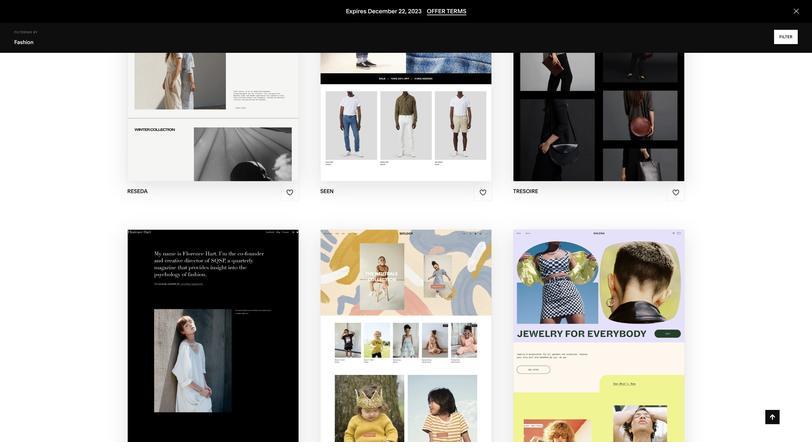 Task type: describe. For each thing, give the bounding box(es) containing it.
preview for preview hart
[[190, 344, 218, 351]]

hart inside button
[[221, 331, 238, 339]]

expires
[[346, 8, 366, 15]]

start with tresoire button
[[561, 49, 637, 67]]

filtering
[[14, 30, 32, 34]]

hart inside "link"
[[219, 344, 237, 351]]

1 vertical spatial skyloop
[[406, 344, 436, 351]]

2023
[[408, 8, 421, 15]]

start for preview skyloop
[[368, 331, 388, 339]]

1 vertical spatial galena
[[601, 344, 627, 351]]

reseda inside button
[[217, 54, 242, 62]]

start with galena button
[[563, 326, 635, 344]]

filter
[[779, 34, 793, 39]]

filtering by
[[14, 30, 38, 34]]

galena image
[[514, 230, 685, 442]]

start with seen button
[[375, 49, 437, 67]]

preview for preview galena
[[571, 344, 599, 351]]

expires december 22, 2023
[[346, 8, 421, 15]]

start for preview galena
[[563, 331, 582, 339]]

preview skyloop link
[[376, 339, 436, 357]]

add reseda to your favorites list image
[[286, 189, 294, 196]]

with for tresoire
[[582, 54, 598, 62]]

start for preview reseda
[[178, 54, 197, 62]]

preview for preview skyloop
[[376, 344, 405, 351]]

preview tresoire
[[569, 67, 629, 75]]

start with tresoire
[[561, 54, 631, 62]]

skyloop inside button
[[407, 331, 437, 339]]

preview for preview reseda
[[186, 67, 214, 75]]

22,
[[398, 8, 407, 15]]

tresoire image
[[514, 0, 685, 181]]

december
[[368, 8, 397, 15]]

preview seen link
[[383, 62, 429, 80]]

preview reseda link
[[186, 62, 241, 80]]

seen inside button
[[414, 54, 431, 62]]

preview reseda
[[186, 67, 241, 75]]

2 vertical spatial reseda
[[127, 188, 148, 195]]

by
[[33, 30, 38, 34]]

with for skyloop
[[389, 331, 406, 339]]

2 vertical spatial tresoire
[[513, 188, 538, 195]]

with for seen
[[396, 54, 412, 62]]

start with skyloop button
[[368, 326, 444, 344]]

start with hart
[[181, 331, 238, 339]]

galena inside button
[[602, 331, 629, 339]]

preview galena
[[571, 344, 627, 351]]

fashion
[[14, 39, 34, 45]]

offer
[[427, 8, 445, 15]]

start for preview hart
[[181, 331, 201, 339]]



Task type: locate. For each thing, give the bounding box(es) containing it.
start up preview seen
[[375, 54, 394, 62]]

galena down start with galena
[[601, 344, 627, 351]]

preview down start with galena
[[571, 344, 599, 351]]

0 vertical spatial hart
[[221, 331, 238, 339]]

start inside button
[[561, 54, 580, 62]]

add seen to your favorites list image
[[479, 189, 487, 196]]

1 vertical spatial hart
[[219, 344, 237, 351]]

preview seen
[[383, 67, 429, 75]]

with for hart
[[203, 331, 219, 339]]

with up preview skyloop
[[389, 331, 406, 339]]

hart image
[[128, 230, 299, 442]]

back to top image
[[769, 414, 776, 421]]

preview for preview seen
[[383, 67, 411, 75]]

2 vertical spatial seen
[[320, 188, 334, 195]]

with
[[199, 54, 215, 62], [396, 54, 412, 62], [582, 54, 598, 62], [203, 331, 219, 339], [389, 331, 406, 339], [584, 331, 600, 339]]

1 vertical spatial tresoire
[[598, 67, 629, 75]]

skyloop
[[407, 331, 437, 339], [406, 344, 436, 351]]

hart down start with hart
[[219, 344, 237, 351]]

tresoire
[[600, 54, 631, 62], [598, 67, 629, 75], [513, 188, 538, 195]]

0 vertical spatial galena
[[602, 331, 629, 339]]

with up preview galena
[[584, 331, 600, 339]]

preview
[[186, 67, 214, 75], [383, 67, 411, 75], [569, 67, 597, 75], [190, 344, 218, 351], [376, 344, 405, 351], [571, 344, 599, 351]]

preview tresoire link
[[569, 62, 629, 80]]

with up preview tresoire in the top of the page
[[582, 54, 598, 62]]

preview for preview tresoire
[[569, 67, 597, 75]]

terms
[[447, 8, 466, 15]]

start for preview seen
[[375, 54, 394, 62]]

preview down start with reseda
[[186, 67, 214, 75]]

preview down start with hart
[[190, 344, 218, 351]]

start up preview hart
[[181, 331, 201, 339]]

with up preview seen
[[396, 54, 412, 62]]

preview down start with tresoire
[[569, 67, 597, 75]]

preview down start with skyloop
[[376, 344, 405, 351]]

galena
[[602, 331, 629, 339], [601, 344, 627, 351]]

seen image
[[321, 0, 492, 181]]

start up preview skyloop
[[368, 331, 388, 339]]

start
[[178, 54, 197, 62], [375, 54, 394, 62], [561, 54, 580, 62], [181, 331, 201, 339], [368, 331, 388, 339], [563, 331, 582, 339]]

filter button
[[774, 30, 798, 44]]

1 vertical spatial seen
[[413, 67, 429, 75]]

start for preview tresoire
[[561, 54, 580, 62]]

offer terms link
[[427, 8, 466, 15]]

skyloop down start with skyloop
[[406, 344, 436, 351]]

skyloop image
[[321, 230, 492, 442]]

hart up preview hart
[[221, 331, 238, 339]]

0 vertical spatial seen
[[414, 54, 431, 62]]

preview hart link
[[190, 339, 237, 357]]

1 vertical spatial reseda
[[215, 67, 241, 75]]

seen
[[414, 54, 431, 62], [413, 67, 429, 75], [320, 188, 334, 195]]

start up preview galena
[[563, 331, 582, 339]]

preview down start with seen at the top of page
[[383, 67, 411, 75]]

0 vertical spatial tresoire
[[600, 54, 631, 62]]

start with hart button
[[181, 326, 245, 344]]

preview skyloop
[[376, 344, 436, 351]]

tresoire inside button
[[600, 54, 631, 62]]

add tresoire to your favorites list image
[[672, 189, 680, 196]]

with up the preview reseda
[[199, 54, 215, 62]]

offer terms
[[427, 8, 466, 15]]

skyloop up preview skyloop
[[407, 331, 437, 339]]

start with skyloop
[[368, 331, 437, 339]]

preview galena link
[[571, 339, 627, 357]]

start with reseda button
[[178, 49, 249, 67]]

reseda
[[217, 54, 242, 62], [215, 67, 241, 75], [127, 188, 148, 195]]

start with reseda
[[178, 54, 242, 62]]

start with galena
[[563, 331, 629, 339]]

start up preview tresoire in the top of the page
[[561, 54, 580, 62]]

start with seen
[[375, 54, 431, 62]]

with up preview hart
[[203, 331, 219, 339]]

with for galena
[[584, 331, 600, 339]]

reseda image
[[128, 0, 299, 181]]

hart
[[221, 331, 238, 339], [219, 344, 237, 351]]

0 vertical spatial reseda
[[217, 54, 242, 62]]

with inside button
[[582, 54, 598, 62]]

preview inside "link"
[[190, 344, 218, 351]]

start up the preview reseda
[[178, 54, 197, 62]]

preview hart
[[190, 344, 237, 351]]

0 vertical spatial skyloop
[[407, 331, 437, 339]]

with for reseda
[[199, 54, 215, 62]]

galena up preview galena
[[602, 331, 629, 339]]



Task type: vqa. For each thing, say whether or not it's contained in the screenshot.
Preview associated with Preview Hart
yes



